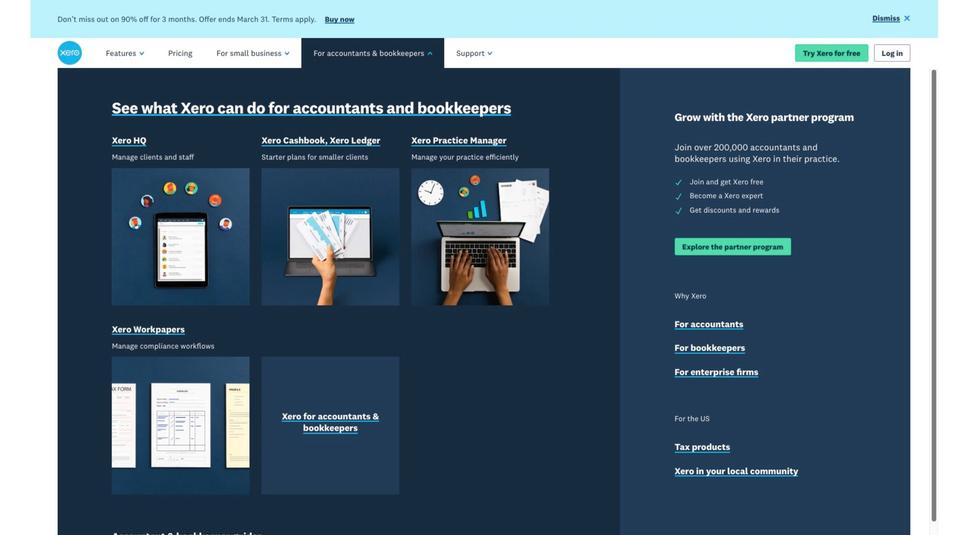 Task type: locate. For each thing, give the bounding box(es) containing it.
02 days, 16 hours, 46 minutes and 36 seconds timer
[[566, 403, 838, 460]]

a xero user decorating a cake with blue icing. social proof badges surrounding the circular image. image
[[493, 68, 911, 379]]



Task type: vqa. For each thing, say whether or not it's contained in the screenshot.
A Xero user decorating a cake with blue icing. Social proof badges surrounding the circular image.
yes



